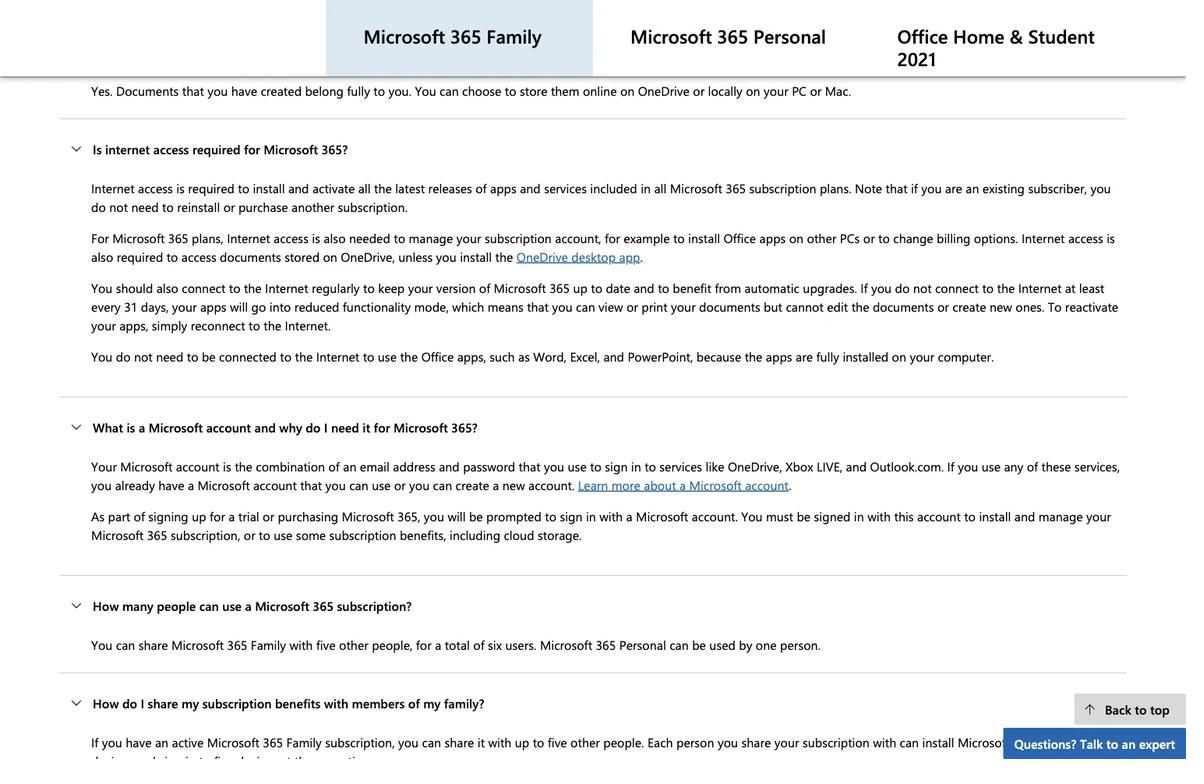 Task type: locate. For each thing, give the bounding box(es) containing it.
same
[[316, 752, 345, 759]]

365 inside as part of signing up for a trial or purchasing microsoft 365, you will be prompted to sign in with a microsoft account. you must be signed in with this account to install and manage your microsoft 365 subscription, or to use some subscription benefits, including cloud storage.
[[147, 526, 167, 543]]

you inside as part of signing up for a trial or purchasing microsoft 365, you will be prompted to sign in with a microsoft account. you must be signed in with this account to install and manage your microsoft 365 subscription, or to use some subscription benefits, including cloud storage.
[[741, 507, 763, 524]]

you down address
[[409, 476, 430, 493]]

0 vertical spatial manage
[[409, 229, 453, 246]]

to left you.
[[374, 82, 385, 99]]

or inside for microsoft 365 plans, internet access is also needed to manage your subscription account, for example to install office apps on other pcs or to change billing options. internet access is also required to access documents stored on onedrive, unless you install the
[[863, 229, 875, 246]]

can
[[440, 82, 459, 99], [576, 298, 595, 315], [349, 476, 368, 493], [433, 476, 452, 493], [199, 597, 219, 614], [116, 636, 135, 653], [670, 636, 689, 653], [422, 733, 441, 750], [900, 733, 919, 750]]

if inside your microsoft account is the combination of an email address and password that you use to sign in to services like onedrive, xbox live, and outlook.com. if you use any of these services, you already have a microsoft account that you can use or you can create a new account.
[[947, 458, 955, 474]]

apps, down 31
[[119, 316, 148, 333]]

other left people,
[[339, 636, 369, 653]]

subscription? inside dropdown button
[[416, 43, 491, 60]]

use
[[378, 348, 397, 364], [568, 458, 587, 474], [982, 458, 1001, 474], [372, 476, 391, 493], [274, 526, 293, 543], [222, 597, 242, 614]]

0 horizontal spatial sign
[[159, 752, 182, 759]]

2 connect from the left
[[935, 279, 979, 296]]

0 vertical spatial create
[[953, 298, 986, 315]]

each
[[648, 733, 673, 750]]

your inside "if you have an active microsoft 365 family subscription, you can share it with up to five other people. each person you share your subscription with can install microsoft 365 on all their devices and sign in to five devices at the same time."
[[775, 733, 799, 750]]

activate
[[312, 179, 355, 196]]

2 how from the top
[[93, 694, 119, 711]]

have
[[231, 82, 257, 99], [158, 476, 184, 493], [126, 733, 152, 750]]

prompted
[[486, 507, 542, 524]]

need
[[131, 198, 159, 215], [156, 348, 183, 364], [331, 419, 359, 435]]

but
[[764, 298, 783, 315]]

a up 'belong' at the top of page
[[325, 43, 331, 60]]

access down internet
[[138, 179, 173, 196]]

1 horizontal spatial all
[[654, 179, 667, 196]]

are right "if" at the top right of page
[[945, 179, 962, 196]]

2 horizontal spatial also
[[324, 229, 346, 246]]

up
[[573, 279, 588, 296], [192, 507, 206, 524], [515, 733, 529, 750]]

1 vertical spatial onedrive,
[[728, 458, 782, 474]]

and inside the you should also connect to the internet regularly to keep your version of microsoft 365 up to date and to benefit from automatic upgrades. if you do not connect to the internet at least every 31 days, your apps will go into reduced functionality mode, which means that you can view or print your documents but cannot edit the documents or create new ones. to reactivate your apps, simply reconnect to the internet.
[[634, 279, 655, 296]]

or
[[693, 82, 705, 99], [810, 82, 822, 99], [223, 198, 235, 215], [863, 229, 875, 246], [627, 298, 638, 315], [938, 298, 949, 315], [394, 476, 406, 493], [263, 507, 274, 524], [244, 526, 255, 543]]

use left some
[[274, 526, 293, 543]]

0 vertical spatial personal
[[754, 23, 826, 48]]

all
[[358, 179, 371, 196], [654, 179, 667, 196], [1055, 733, 1067, 750]]

keep
[[120, 43, 147, 60], [378, 279, 405, 296]]

of inside as part of signing up for a trial or purchasing microsoft 365, you will be prompted to sign in with a microsoft account. you must be signed in with this account to install and manage your microsoft 365 subscription, or to use some subscription benefits, including cloud storage.
[[134, 507, 145, 524]]

your
[[764, 82, 789, 99], [457, 229, 481, 246], [408, 279, 433, 296], [172, 298, 197, 315], [671, 298, 696, 315], [91, 316, 116, 333], [910, 348, 935, 364], [1087, 507, 1111, 524], [775, 733, 799, 750]]

mode,
[[414, 298, 449, 315]]

your inside as part of signing up for a trial or purchasing microsoft 365, you will be prompted to sign in with a microsoft account. you must be signed in with this account to install and manage your microsoft 365 subscription, or to use some subscription benefits, including cloud storage.
[[1087, 507, 1111, 524]]

0 horizontal spatial devices
[[91, 752, 132, 759]]

microsoft inside dropdown button
[[264, 140, 318, 157]]

to up cloud storage.
[[545, 507, 557, 524]]

my left family?
[[423, 694, 441, 711]]

office home & student 2021
[[897, 23, 1095, 71]]

apps, left 'such'
[[457, 348, 486, 364]]

2 vertical spatial not
[[134, 348, 153, 364]]

of right part
[[134, 507, 145, 524]]

apps up automatic on the top right of page
[[760, 229, 786, 246]]

account inside as part of signing up for a trial or purchasing microsoft 365, you will be prompted to sign in with a microsoft account. you must be signed in with this account to install and manage your microsoft 365 subscription, or to use some subscription benefits, including cloud storage.
[[917, 507, 961, 524]]

to down functionality
[[363, 348, 374, 364]]

0 vertical spatial need
[[131, 198, 159, 215]]

for inside for microsoft 365 plans, internet access is also needed to manage your subscription account, for example to install office apps on other pcs or to change billing options. internet access is also required to access documents stored on onedrive, unless you install the
[[605, 229, 620, 246]]

required inside dropdown button
[[192, 140, 240, 157]]

go
[[251, 298, 266, 315]]

1 horizontal spatial new
[[990, 298, 1012, 315]]

connect up reconnect
[[182, 279, 225, 296]]

an inside your microsoft account is the combination of an email address and password that you use to sign in to services like onedrive, xbox live, and outlook.com. if you use any of these services, you already have a microsoft account that you can use or you can create a new account.
[[343, 458, 357, 474]]

1 horizontal spatial it
[[478, 733, 485, 750]]

will inside as part of signing up for a trial or purchasing microsoft 365, you will be prompted to sign in with a microsoft account. you must be signed in with this account to install and manage your microsoft 365 subscription, or to use some subscription benefits, including cloud storage.
[[448, 507, 466, 524]]

1 horizontal spatial fully
[[816, 348, 839, 364]]

required
[[192, 140, 240, 157], [188, 179, 235, 196], [117, 248, 163, 265]]

to left top
[[1135, 701, 1147, 717]]

1 vertical spatial five
[[548, 733, 567, 750]]

0 horizontal spatial .
[[640, 248, 643, 265]]

required inside internet access is required to install and activate all the latest releases of apps and services included in all microsoft 365 subscription plans. note that if you are an existing subscriber, you do not need to reinstall or purchase another subscription.
[[188, 179, 235, 196]]

have up signing
[[158, 476, 184, 493]]

new down password
[[502, 476, 525, 493]]

new inside your microsoft account is the combination of an email address and password that you use to sign in to services like onedrive, xbox live, and outlook.com. if you use any of these services, you already have a microsoft account that you can use or you can create a new account.
[[502, 476, 525, 493]]

onedrive, inside your microsoft account is the combination of an email address and password that you use to sign in to services like onedrive, xbox live, and outlook.com. if you use any of these services, you already have a microsoft account that you can use or you can create a new account.
[[728, 458, 782, 474]]

student
[[1028, 23, 1095, 48]]

1 vertical spatial if
[[947, 458, 955, 474]]

0 horizontal spatial i
[[113, 43, 116, 60]]

the up go
[[244, 279, 262, 296]]

1 horizontal spatial are
[[945, 179, 962, 196]]

1 horizontal spatial connect
[[935, 279, 979, 296]]

1 horizontal spatial will
[[448, 507, 466, 524]]

you for connect
[[91, 279, 113, 296]]

keep inside the you should also connect to the internet regularly to keep your version of microsoft 365 up to date and to benefit from automatic upgrades. if you do not connect to the internet at least every 31 days, your apps will go into reduced functionality mode, which means that you can view or print your documents but cannot edit the documents or create new ones. to reactivate your apps, simply reconnect to the internet.
[[378, 279, 405, 296]]

subscription? inside "dropdown button"
[[337, 597, 412, 614]]

days,
[[141, 298, 169, 315]]

onedrive desktop app link
[[517, 248, 640, 265]]

functionality
[[343, 298, 411, 315]]

example
[[624, 229, 670, 246]]

365 inside the you should also connect to the internet regularly to keep your version of microsoft 365 up to date and to benefit from automatic upgrades. if you do not connect to the internet at least every 31 days, your apps will go into reduced functionality mode, which means that you can view or print your documents but cannot edit the documents or create new ones. to reactivate your apps, simply reconnect to the internet.
[[550, 279, 570, 296]]

of right the members
[[408, 694, 420, 711]]

1 vertical spatial at
[[281, 752, 291, 759]]

new left ones.
[[990, 298, 1012, 315]]

2 horizontal spatial up
[[573, 279, 588, 296]]

0 horizontal spatial create
[[456, 476, 489, 493]]

need inside internet access is required to install and activate all the latest releases of apps and services included in all microsoft 365 subscription plans. note that if you are an existing subscriber, you do not need to reinstall or purchase another subscription.
[[131, 198, 159, 215]]

0 horizontal spatial subscription,
[[171, 526, 240, 543]]

1 horizontal spatial onedrive
[[638, 82, 690, 99]]

create down password
[[456, 476, 489, 493]]

all right included at the top of page
[[654, 179, 667, 196]]

do inside internet access is required to install and activate all the latest releases of apps and services included in all microsoft 365 subscription plans. note that if you are an existing subscriber, you do not need to reinstall or purchase another subscription.
[[91, 198, 106, 215]]

do inside the you should also connect to the internet regularly to keep your version of microsoft 365 up to date and to benefit from automatic upgrades. if you do not connect to the internet at least every 31 days, your apps will go into reduced functionality mode, which means that you can view or print your documents but cannot edit the documents or create new ones. to reactivate your apps, simply reconnect to the internet.
[[895, 279, 910, 296]]

documents inside for microsoft 365 plans, internet access is also needed to manage your subscription account, for example to install office apps on other pcs or to change billing options. internet access is also required to access documents stored on onedrive, unless you install the
[[220, 248, 281, 265]]

1 horizontal spatial subscription,
[[325, 733, 395, 750]]

version
[[436, 279, 476, 296]]

1 horizontal spatial my
[[209, 43, 227, 60]]

is up reinstall
[[176, 179, 185, 196]]

1 horizontal spatial also
[[156, 279, 178, 296]]

1 horizontal spatial create
[[953, 298, 986, 315]]

not down internet
[[109, 198, 128, 215]]

1 vertical spatial have
[[158, 476, 184, 493]]

you right unless
[[436, 248, 457, 265]]

desktop
[[572, 248, 616, 265]]

0 horizontal spatial 365?
[[321, 140, 348, 157]]

the right edit
[[852, 298, 869, 315]]

1 vertical spatial create
[[456, 476, 489, 493]]

apps up reconnect
[[200, 298, 227, 315]]

2 vertical spatial up
[[515, 733, 529, 750]]

manage up unless
[[409, 229, 453, 246]]

to down options.
[[982, 279, 994, 296]]

five
[[316, 636, 336, 653], [548, 733, 567, 750], [214, 752, 233, 759]]

belong
[[305, 82, 344, 99]]

family down how many people can use a microsoft 365 subscription?
[[251, 636, 286, 653]]

or right reinstall
[[223, 198, 235, 215]]

.
[[640, 248, 643, 265], [789, 476, 791, 493]]

account. inside as part of signing up for a trial or purchasing microsoft 365, you will be prompted to sign in with a microsoft account. you must be signed in with this account to install and manage your microsoft 365 subscription, or to use some subscription benefits, including cloud storage.
[[692, 507, 738, 524]]

0 vertical spatial sign
[[605, 458, 628, 474]]

on
[[620, 82, 635, 99], [746, 82, 760, 99], [789, 229, 804, 246], [323, 248, 337, 265], [892, 348, 906, 364], [1037, 733, 1052, 750]]

365? inside 'is internet access required for microsoft 365?' dropdown button
[[321, 140, 348, 157]]

and inside "if you have an active microsoft 365 family subscription, you can share it with up to five other people. each person you share your subscription with can install microsoft 365 on all their devices and sign in to five devices at the same time."
[[135, 752, 156, 759]]

2 horizontal spatial five
[[548, 733, 567, 750]]

or right the trial
[[263, 507, 274, 524]]

of right releases
[[476, 179, 487, 196]]

how
[[93, 597, 119, 614], [93, 694, 119, 711]]

another
[[292, 198, 334, 215]]

other inside "if you have an active microsoft 365 family subscription, you can share it with up to five other people. each person you share your subscription with can install microsoft 365 on all their devices and sign in to five devices at the same time."
[[571, 733, 600, 750]]

what is a microsoft account and why do i need it for microsoft 365?
[[93, 419, 478, 435]]

0 horizontal spatial fully
[[347, 82, 370, 99]]

or inside your microsoft account is the combination of an email address and password that you use to sign in to services like onedrive, xbox live, and outlook.com. if you use any of these services, you already have a microsoft account that you can use or you can create a new account.
[[394, 476, 406, 493]]

in down active
[[185, 752, 195, 759]]

on right locally
[[746, 82, 760, 99]]

1 vertical spatial personal
[[619, 636, 666, 653]]

subscription?
[[416, 43, 491, 60], [337, 597, 412, 614]]

used
[[709, 636, 736, 653]]

devices
[[91, 752, 132, 759], [237, 752, 277, 759]]

also
[[324, 229, 346, 246], [91, 248, 113, 265], [156, 279, 178, 296]]

up inside as part of signing up for a trial or purchasing microsoft 365, you will be prompted to sign in with a microsoft account. you must be signed in with this account to install and manage your microsoft 365 subscription, or to use some subscription benefits, including cloud storage.
[[192, 507, 206, 524]]

address
[[393, 458, 435, 474]]

you left view
[[552, 298, 573, 315]]

1 horizontal spatial i
[[141, 694, 144, 711]]

the inside "if you have an active microsoft 365 family subscription, you can share it with up to five other people. each person you share your subscription with can install microsoft 365 on all their devices and sign in to five devices at the same time."
[[295, 752, 312, 759]]

0 vertical spatial if
[[861, 279, 868, 296]]

1 connect from the left
[[182, 279, 225, 296]]

combination
[[256, 458, 325, 474]]

services inside internet access is required to install and activate all the latest releases of apps and services included in all microsoft 365 subscription plans. note that if you are an existing subscriber, you do not need to reinstall or purchase another subscription.
[[544, 179, 587, 196]]

2 horizontal spatial sign
[[605, 458, 628, 474]]

other inside for microsoft 365 plans, internet access is also needed to manage your subscription account, for example to install office apps on other pcs or to change billing options. internet access is also required to access documents stored on onedrive, unless you install the
[[807, 229, 837, 246]]

how do i share my subscription benefits with members of my family? button
[[59, 673, 1127, 733]]

keep inside dropdown button
[[120, 43, 147, 60]]

1 horizontal spatial personal
[[754, 23, 826, 48]]

that
[[182, 82, 204, 99], [886, 179, 908, 196], [527, 298, 549, 315], [519, 458, 541, 474], [300, 476, 322, 493]]

0 vertical spatial it
[[363, 419, 370, 435]]

you down your
[[91, 476, 112, 493]]

have left created
[[231, 82, 257, 99]]

0 vertical spatial are
[[945, 179, 962, 196]]

other left people.
[[571, 733, 600, 750]]

1 vertical spatial account.
[[692, 507, 738, 524]]

in down learn
[[586, 507, 596, 524]]

ones.
[[1016, 298, 1045, 315]]

a
[[325, 43, 331, 60], [139, 419, 145, 435], [188, 476, 194, 493], [493, 476, 499, 493], [680, 476, 686, 493], [229, 507, 235, 524], [626, 507, 633, 524], [245, 597, 252, 614], [435, 636, 441, 653]]

1 horizontal spatial have
[[158, 476, 184, 493]]

also up the days,
[[156, 279, 178, 296]]

microsoft inside dropdown button
[[334, 43, 389, 60]]

fully left installed
[[816, 348, 839, 364]]

0 horizontal spatial manage
[[409, 229, 453, 246]]

sign inside as part of signing up for a trial or purchasing microsoft 365, you will be prompted to sign in with a microsoft account. you must be signed in with this account to install and manage your microsoft 365 subscription, or to use some subscription benefits, including cloud storage.
[[560, 507, 583, 524]]

of
[[194, 43, 206, 60], [476, 179, 487, 196], [479, 279, 490, 296], [328, 458, 340, 474], [1027, 458, 1038, 474], [134, 507, 145, 524], [473, 636, 485, 653], [408, 694, 420, 711]]

sign up more at the bottom of page
[[605, 458, 628, 474]]

that inside internet access is required to install and activate all the latest releases of apps and services included in all microsoft 365 subscription plans. note that if you are an existing subscriber, you do not need to reinstall or purchase another subscription.
[[886, 179, 908, 196]]

account left why
[[206, 419, 251, 435]]

you up is internet access required for microsoft 365?
[[207, 82, 228, 99]]

0 horizontal spatial at
[[281, 752, 291, 759]]

2 vertical spatial other
[[571, 733, 600, 750]]

documents up created
[[230, 43, 293, 60]]

2 horizontal spatial if
[[947, 458, 955, 474]]

to down how do i share my subscription benefits with members of my family? dropdown button
[[533, 733, 544, 750]]

part
[[108, 507, 130, 524]]

office up from
[[724, 229, 756, 246]]

the left the "same"
[[295, 752, 312, 759]]

benefits
[[275, 694, 321, 711]]

manage
[[409, 229, 453, 246], [1039, 507, 1083, 524]]

2 devices from the left
[[237, 752, 277, 759]]

share inside how do i share my subscription benefits with members of my family? dropdown button
[[148, 694, 178, 711]]

to right example
[[673, 229, 685, 246]]

0 horizontal spatial onedrive
[[517, 248, 568, 265]]

0 vertical spatial account.
[[528, 476, 575, 493]]

services
[[544, 179, 587, 196], [660, 458, 702, 474]]

2 horizontal spatial other
[[807, 229, 837, 246]]

to right the this at the bottom of page
[[964, 507, 976, 524]]

1 horizontal spatial apps,
[[457, 348, 486, 364]]

store
[[520, 82, 548, 99]]

an inside internet access is required to install and activate all the latest releases of apps and services included in all microsoft 365 subscription plans. note that if you are an existing subscriber, you do not need to reinstall or purchase another subscription.
[[966, 179, 979, 196]]

people,
[[372, 636, 413, 653]]

1 vertical spatial new
[[502, 476, 525, 493]]

sign inside "if you have an active microsoft 365 family subscription, you can share it with up to five other people. each person you share your subscription with can install microsoft 365 on all their devices and sign in to five devices at the same time."
[[159, 752, 182, 759]]

not down change
[[913, 279, 932, 296]]

office inside 'office home & student 2021'
[[897, 23, 948, 48]]

0 horizontal spatial are
[[796, 348, 813, 364]]

keep up functionality
[[378, 279, 405, 296]]

0 horizontal spatial onedrive,
[[341, 248, 395, 265]]

2 vertical spatial have
[[126, 733, 152, 750]]

apps inside the you should also connect to the internet regularly to keep your version of microsoft 365 up to date and to benefit from automatic upgrades. if you do not connect to the internet at least every 31 days, your apps will go into reduced functionality mode, which means that you can view or print your documents but cannot edit the documents or create new ones. to reactivate your apps, simply reconnect to the internet.
[[200, 298, 227, 315]]

internet down internet.
[[316, 348, 359, 364]]

are inside internet access is required to install and activate all the latest releases of apps and services included in all microsoft 365 subscription plans. note that if you are an existing subscriber, you do not need to reinstall or purchase another subscription.
[[945, 179, 962, 196]]

1 horizontal spatial devices
[[237, 752, 277, 759]]

with inside how do i share my subscription benefits with members of my family? dropdown button
[[324, 694, 348, 711]]

1 horizontal spatial subscription?
[[416, 43, 491, 60]]

i inside "dropdown button"
[[324, 419, 328, 435]]

0 horizontal spatial other
[[339, 636, 369, 653]]

least
[[1079, 279, 1105, 296]]

0 vertical spatial required
[[192, 140, 240, 157]]

0 horizontal spatial keep
[[120, 43, 147, 60]]

you inside as part of signing up for a trial or purchasing microsoft 365, you will be prompted to sign in with a microsoft account. you must be signed in with this account to install and manage your microsoft 365 subscription, or to use some subscription benefits, including cloud storage.
[[424, 507, 444, 524]]

documents
[[116, 82, 179, 99]]

2 vertical spatial need
[[331, 419, 359, 435]]

1 horizontal spatial manage
[[1039, 507, 1083, 524]]

0 vertical spatial at
[[1065, 279, 1076, 296]]

365 inside dropdown button
[[392, 43, 413, 60]]

the up means
[[495, 248, 513, 265]]

from
[[715, 279, 741, 296]]

do
[[91, 198, 106, 215], [895, 279, 910, 296], [116, 348, 131, 364], [306, 419, 321, 435], [122, 694, 137, 711]]

you
[[207, 82, 228, 99], [921, 179, 942, 196], [1091, 179, 1111, 196], [436, 248, 457, 265], [871, 279, 892, 296], [552, 298, 573, 315], [544, 458, 564, 474], [958, 458, 978, 474], [91, 476, 112, 493], [325, 476, 346, 493], [409, 476, 430, 493], [424, 507, 444, 524], [102, 733, 122, 750], [398, 733, 419, 750], [718, 733, 738, 750]]

0 vertical spatial other
[[807, 229, 837, 246]]

microsoft inside internet access is required to install and activate all the latest releases of apps and services included in all microsoft 365 subscription plans. note that if you are an existing subscriber, you do not need to reinstall or purchase another subscription.
[[670, 179, 722, 196]]

0 horizontal spatial apps,
[[119, 316, 148, 333]]

online
[[583, 82, 617, 99]]

all left their
[[1055, 733, 1067, 750]]

are down cannot
[[796, 348, 813, 364]]

how inside how do i share my subscription benefits with members of my family? dropdown button
[[93, 694, 119, 711]]

to inside dropdown button
[[1107, 735, 1119, 752]]

onedrive, inside for microsoft 365 plans, internet access is also needed to manage your subscription account, for example to install office apps on other pcs or to change billing options. internet access is also required to access documents stored on onedrive, unless you install the
[[341, 248, 395, 265]]

how for how do i share my subscription benefits with members of my family?
[[93, 694, 119, 711]]

family inside "if you have an active microsoft 365 family subscription, you can share it with up to five other people. each person you share your subscription with can install microsoft 365 on all their devices and sign in to five devices at the same time."
[[286, 733, 322, 750]]

0 vertical spatial .
[[640, 248, 643, 265]]

personal
[[754, 23, 826, 48], [619, 636, 666, 653]]

share
[[139, 636, 168, 653], [148, 694, 178, 711], [445, 733, 474, 750], [742, 733, 771, 750]]

0 horizontal spatial also
[[91, 248, 113, 265]]

to up the days,
[[167, 248, 178, 265]]

1 vertical spatial .
[[789, 476, 791, 493]]

for left the trial
[[210, 507, 225, 524]]

install inside internet access is required to install and activate all the latest releases of apps and services included in all microsoft 365 subscription plans. note that if you are an existing subscriber, you do not need to reinstall or purchase another subscription.
[[253, 179, 285, 196]]

what is a microsoft account and why do i need it for microsoft 365? button
[[59, 398, 1127, 457]]

a down password
[[493, 476, 499, 493]]

if you have an active microsoft 365 family subscription, you can share it with up to five other people. each person you share your subscription with can install microsoft 365 on all their devices and sign in to five devices at the same time.
[[91, 733, 1096, 759]]

personal up pc
[[754, 23, 826, 48]]

for inside as part of signing up for a trial or purchasing microsoft 365, you will be prompted to sign in with a microsoft account. you must be signed in with this account to install and manage your microsoft 365 subscription, or to use some subscription benefits, including cloud storage.
[[210, 507, 225, 524]]

person.
[[780, 636, 821, 653]]

not
[[109, 198, 128, 215], [913, 279, 932, 296], [134, 348, 153, 364]]

0 vertical spatial not
[[109, 198, 128, 215]]

2 vertical spatial if
[[91, 733, 98, 750]]

on right stored
[[323, 248, 337, 265]]

0 horizontal spatial my
[[182, 694, 199, 711]]

1 vertical spatial sign
[[560, 507, 583, 524]]

apps right releases
[[490, 179, 517, 196]]

will up including
[[448, 507, 466, 524]]

0 vertical spatial subscription?
[[416, 43, 491, 60]]

1 vertical spatial subscription?
[[337, 597, 412, 614]]

have inside "if you have an active microsoft 365 family subscription, you can share it with up to five other people. each person you share your subscription with can install microsoft 365 on all their devices and sign in to five devices at the same time."
[[126, 733, 152, 750]]

to left change
[[878, 229, 890, 246]]

1 vertical spatial will
[[448, 507, 466, 524]]

365?
[[321, 140, 348, 157], [451, 419, 478, 435]]

with
[[297, 43, 321, 60], [600, 507, 623, 524], [868, 507, 891, 524], [289, 636, 313, 653], [324, 694, 348, 711], [488, 733, 512, 750], [873, 733, 896, 750]]

1 horizontal spatial services
[[660, 458, 702, 474]]

1 vertical spatial apps,
[[457, 348, 486, 364]]

on left their
[[1037, 733, 1052, 750]]

2 horizontal spatial all
[[1055, 733, 1067, 750]]

0 vertical spatial services
[[544, 179, 587, 196]]

1 horizontal spatial onedrive,
[[728, 458, 782, 474]]

access inside dropdown button
[[153, 140, 189, 157]]

not inside the you should also connect to the internet regularly to keep your version of microsoft 365 up to date and to benefit from automatic upgrades. if you do not connect to the internet at least every 31 days, your apps will go into reduced functionality mode, which means that you can view or print your documents but cannot edit the documents or create new ones. to reactivate your apps, simply reconnect to the internet.
[[913, 279, 932, 296]]

1 vertical spatial it
[[478, 733, 485, 750]]

1 horizontal spatial office
[[724, 229, 756, 246]]

a inside dropdown button
[[325, 43, 331, 60]]

i inside dropdown button
[[141, 694, 144, 711]]

my up active
[[182, 694, 199, 711]]

account
[[206, 419, 251, 435], [176, 458, 220, 474], [253, 476, 297, 493], [745, 476, 789, 493], [917, 507, 961, 524]]

do inside what is a microsoft account and why do i need it for microsoft 365? "dropdown button"
[[306, 419, 321, 435]]

excel,
[[570, 348, 600, 364]]

email
[[360, 458, 390, 474]]

1 vertical spatial i
[[324, 419, 328, 435]]

1 devices from the left
[[91, 752, 132, 759]]

person
[[676, 733, 714, 750]]

need left reinstall
[[131, 198, 159, 215]]

a right people
[[245, 597, 252, 614]]

need right why
[[331, 419, 359, 435]]

1 how from the top
[[93, 597, 119, 614]]

and inside as part of signing up for a trial or purchasing microsoft 365, you will be prompted to sign in with a microsoft account. you must be signed in with this account to install and manage your microsoft 365 subscription, or to use some subscription benefits, including cloud storage.
[[1015, 507, 1035, 524]]

password
[[463, 458, 515, 474]]

have left active
[[126, 733, 152, 750]]

family
[[487, 23, 542, 48], [251, 636, 286, 653], [286, 733, 322, 750]]

0 vertical spatial office
[[897, 23, 948, 48]]

mac.
[[825, 82, 851, 99]]

0 horizontal spatial five
[[214, 752, 233, 759]]

1 vertical spatial keep
[[378, 279, 405, 296]]

for up the app
[[605, 229, 620, 246]]

be left used
[[692, 636, 706, 653]]

an left expert
[[1122, 735, 1136, 752]]

2 vertical spatial i
[[141, 694, 144, 711]]

for up purchase in the left top of the page
[[244, 140, 260, 157]]

install inside "if you have an active microsoft 365 family subscription, you can share it with up to five other people. each person you share your subscription with can install microsoft 365 on all their devices and sign in to five devices at the same time."
[[922, 733, 954, 750]]

you for need
[[91, 348, 113, 364]]

any
[[1004, 458, 1024, 474]]

1 vertical spatial manage
[[1039, 507, 1083, 524]]

to left store
[[505, 82, 516, 99]]

family up the "same"
[[286, 733, 322, 750]]

0 horizontal spatial if
[[91, 733, 98, 750]]

1 horizontal spatial at
[[1065, 279, 1076, 296]]

internet down internet
[[91, 179, 135, 196]]

1 vertical spatial office
[[724, 229, 756, 246]]

all inside "if you have an active microsoft 365 family subscription, you can share it with up to five other people. each person you share your subscription with can install microsoft 365 on all their devices and sign in to five devices at the same time."
[[1055, 733, 1067, 750]]

of inside the you should also connect to the internet regularly to keep your version of microsoft 365 up to date and to benefit from automatic upgrades. if you do not connect to the internet at least every 31 days, your apps will go into reduced functionality mode, which means that you can view or print your documents but cannot edit the documents or create new ones. to reactivate your apps, simply reconnect to the internet.
[[479, 279, 490, 296]]

use inside how many people can use a microsoft 365 subscription? "dropdown button"
[[222, 597, 242, 614]]

the inside for microsoft 365 plans, internet access is also needed to manage your subscription account, for example to install office apps on other pcs or to change billing options. internet access is also required to access documents stored on onedrive, unless you install the
[[495, 248, 513, 265]]



Task type: describe. For each thing, give the bounding box(es) containing it.
an inside dropdown button
[[1122, 735, 1136, 752]]

1 vertical spatial other
[[339, 636, 369, 653]]

a down more at the bottom of page
[[626, 507, 633, 524]]

0 vertical spatial also
[[324, 229, 346, 246]]

subscription inside for microsoft 365 plans, internet access is also needed to manage your subscription account, for example to install office apps on other pcs or to change billing options. internet access is also required to access documents stored on onedrive, unless you install the
[[485, 229, 552, 246]]

it inside "if you have an active microsoft 365 family subscription, you can share it with up to five other people. each person you share your subscription with can install microsoft 365 on all their devices and sign in to five devices at the same time."
[[478, 733, 485, 750]]

that down combination
[[300, 476, 322, 493]]

can inside "dropdown button"
[[199, 597, 219, 614]]

you up purchasing
[[325, 476, 346, 493]]

a up signing
[[188, 476, 194, 493]]

you right person
[[718, 733, 738, 750]]

use left any
[[982, 458, 1001, 474]]

as
[[518, 348, 530, 364]]

an inside "if you have an active microsoft 365 family subscription, you can share it with up to five other people. each person you share your subscription with can install microsoft 365 on all their devices and sign in to five devices at the same time."
[[155, 733, 168, 750]]

to up reconnect
[[229, 279, 240, 296]]

is up stored
[[312, 229, 320, 246]]

subscription inside "if you have an active microsoft 365 family subscription, you can share it with up to five other people. each person you share your subscription with can install microsoft 365 on all their devices and sign in to five devices at the same time."
[[803, 733, 870, 750]]

yes.
[[91, 82, 113, 99]]

for right people,
[[416, 636, 432, 653]]

questions? talk to an expert button
[[1004, 728, 1186, 759]]

signing
[[148, 507, 188, 524]]

for inside "dropdown button"
[[374, 419, 390, 435]]

of inside how do i share my subscription benefits with members of my family? dropdown button
[[408, 694, 420, 711]]

to down active
[[199, 752, 210, 759]]

install inside as part of signing up for a trial or purchasing microsoft 365, you will be prompted to sign in with a microsoft account. you must be signed in with this account to install and manage your microsoft 365 subscription, or to use some subscription benefits, including cloud storage.
[[979, 507, 1011, 524]]

back to top link
[[1074, 694, 1186, 725]]

2 vertical spatial five
[[214, 752, 233, 759]]

365 inside "dropdown button"
[[313, 597, 334, 614]]

sign inside your microsoft account is the combination of an email address and password that you use to sign in to services like onedrive, xbox live, and outlook.com. if you use any of these services, you already have a microsoft account that you can use or you can create a new account.
[[605, 458, 628, 474]]

is inside your microsoft account is the combination of an email address and password that you use to sign in to services like onedrive, xbox live, and outlook.com. if you use any of these services, you already have a microsoft account that you can use or you can create a new account.
[[223, 458, 231, 474]]

you.
[[388, 82, 412, 99]]

internet inside internet access is required to install and activate all the latest releases of apps and services included in all microsoft 365 subscription plans. note that if you are an existing subscriber, you do not need to reinstall or purchase another subscription.
[[91, 179, 135, 196]]

share down family?
[[445, 733, 474, 750]]

included
[[590, 179, 637, 196]]

on left pcs
[[789, 229, 804, 246]]

you left active
[[102, 733, 122, 750]]

or inside internet access is required to install and activate all the latest releases of apps and services included in all microsoft 365 subscription plans. note that if you are an existing subscriber, you do not need to reinstall or purchase another subscription.
[[223, 198, 235, 215]]

you for microsoft
[[91, 636, 113, 653]]

to
[[1048, 298, 1062, 315]]

like
[[706, 458, 724, 474]]

subscriber,
[[1028, 179, 1087, 196]]

which
[[452, 298, 484, 315]]

to up about
[[645, 458, 656, 474]]

of left "email"
[[328, 458, 340, 474]]

use down functionality
[[378, 348, 397, 364]]

apps, inside the you should also connect to the internet regularly to keep your version of microsoft 365 up to date and to benefit from automatic upgrades. if you do not connect to the internet at least every 31 days, your apps will go into reduced functionality mode, which means that you can view or print your documents but cannot edit the documents or create new ones. to reactivate your apps, simply reconnect to the internet.
[[119, 316, 148, 333]]

the down options.
[[997, 279, 1015, 296]]

share down many
[[139, 636, 168, 653]]

that right password
[[519, 458, 541, 474]]

use down "email"
[[372, 476, 391, 493]]

required inside for microsoft 365 plans, internet access is also needed to manage your subscription account, for example to install office apps on other pcs or to change billing options. internet access is also required to access documents stored on onedrive, unless you install the
[[117, 248, 163, 265]]

by
[[739, 636, 752, 653]]

new inside the you should also connect to the internet regularly to keep your version of microsoft 365 up to date and to benefit from automatic upgrades. if you do not connect to the internet at least every 31 days, your apps will go into reduced functionality mode, which means that you can view or print your documents but cannot edit the documents or create new ones. to reactivate your apps, simply reconnect to the internet.
[[990, 298, 1012, 315]]

microsoft 365 personal
[[631, 23, 826, 48]]

subscription, inside as part of signing up for a trial or purchasing microsoft 365, you will be prompted to sign in with a microsoft account. you must be signed in with this account to install and manage your microsoft 365 subscription, or to use some subscription benefits, including cloud storage.
[[171, 526, 240, 543]]

why
[[279, 419, 302, 435]]

in inside your microsoft account is the combination of an email address and password that you use to sign in to services like onedrive, xbox live, and outlook.com. if you use any of these services, you already have a microsoft account that you can use or you can create a new account.
[[631, 458, 641, 474]]

1 horizontal spatial not
[[134, 348, 153, 364]]

some
[[296, 526, 326, 543]]

internet access is required to install and activate all the latest releases of apps and services included in all microsoft 365 subscription plans. note that if you are an existing subscriber, you do not need to reinstall or purchase another subscription.
[[91, 179, 1111, 215]]

computer.
[[938, 348, 994, 364]]

trial
[[238, 507, 259, 524]]

means
[[488, 298, 524, 315]]

the down internet.
[[295, 348, 313, 364]]

billing
[[937, 229, 971, 246]]

edit
[[827, 298, 848, 315]]

is inside "dropdown button"
[[127, 419, 135, 435]]

2 horizontal spatial have
[[231, 82, 257, 99]]

use inside as part of signing up for a trial or purchasing microsoft 365, you will be prompted to sign in with a microsoft account. you must be signed in with this account to install and manage your microsoft 365 subscription, or to use some subscription benefits, including cloud storage.
[[274, 526, 293, 543]]

internet.
[[285, 316, 331, 333]]

account up the must
[[745, 476, 789, 493]]

services inside your microsoft account is the combination of an email address and password that you use to sign in to services like onedrive, xbox live, and outlook.com. if you use any of these services, you already have a microsoft account that you can use or you can create a new account.
[[660, 458, 702, 474]]

create inside your microsoft account is the combination of an email address and password that you use to sign in to services like onedrive, xbox live, and outlook.com. if you use any of these services, you already have a microsoft account that you can use or you can create a new account.
[[456, 476, 489, 493]]

a right about
[[680, 476, 686, 493]]

is inside internet access is required to install and activate all the latest releases of apps and services included in all microsoft 365 subscription plans. note that if you are an existing subscriber, you do not need to reinstall or purchase another subscription.
[[176, 179, 185, 196]]

you left any
[[958, 458, 978, 474]]

back to top
[[1105, 701, 1170, 717]]

reinstall
[[177, 198, 220, 215]]

365 inside for microsoft 365 plans, internet access is also needed to manage your subscription account, for example to install office apps on other pcs or to change billing options. internet access is also required to access documents stored on onedrive, unless you install the
[[168, 229, 188, 246]]

be right the must
[[797, 507, 811, 524]]

for microsoft 365 plans, internet access is also needed to manage your subscription account, for example to install office apps on other pcs or to change billing options. internet access is also required to access documents stored on onedrive, unless you install the
[[91, 229, 1115, 265]]

expert
[[1139, 735, 1175, 752]]

account up signing
[[176, 458, 220, 474]]

to down simply
[[187, 348, 198, 364]]

questions? talk to an expert
[[1014, 735, 1175, 752]]

change
[[893, 229, 933, 246]]

a left total
[[435, 636, 441, 653]]

apps inside for microsoft 365 plans, internet access is also needed to manage your subscription account, for example to install office apps on other pcs or to change billing options. internet access is also required to access documents stored on onedrive, unless you install the
[[760, 229, 786, 246]]

required for to
[[188, 179, 235, 196]]

you right upgrades.
[[871, 279, 892, 296]]

you do not need to be connected to the internet to use the office apps, such as word, excel, and powerpoint, because the apps are fully installed on your computer.
[[91, 348, 994, 364]]

word,
[[533, 348, 567, 364]]

as
[[91, 507, 105, 524]]

documents inside dropdown button
[[230, 43, 293, 60]]

for inside dropdown button
[[244, 140, 260, 157]]

365 inside internet access is required to install and activate all the latest releases of apps and services included in all microsoft 365 subscription plans. note that if you are an existing subscriber, you do not need to reinstall or purchase another subscription.
[[726, 179, 746, 196]]

releases
[[428, 179, 472, 196]]

your inside for microsoft 365 plans, internet access is also needed to manage your subscription account, for example to install office apps on other pcs or to change billing options. internet access is also required to access documents stored on onedrive, unless you install the
[[457, 229, 481, 246]]

a left the trial
[[229, 507, 235, 524]]

of right any
[[1027, 458, 1038, 474]]

be up including
[[469, 507, 483, 524]]

upgrades.
[[803, 279, 857, 296]]

to right the connected
[[280, 348, 292, 364]]

do i keep control of my documents with a microsoft 365 subscription? button
[[59, 22, 1127, 81]]

also inside the you should also connect to the internet regularly to keep your version of microsoft 365 up to date and to benefit from automatic upgrades. if you do not connect to the internet at least every 31 days, your apps will go into reduced functionality mode, which means that you can view or print your documents but cannot edit the documents or create new ones. to reactivate your apps, simply reconnect to the internet.
[[156, 279, 178, 296]]

the down mode,
[[400, 348, 418, 364]]

0 horizontal spatial personal
[[619, 636, 666, 653]]

pc
[[792, 82, 807, 99]]

unless
[[399, 248, 433, 265]]

1 horizontal spatial five
[[316, 636, 336, 653]]

control
[[150, 43, 191, 60]]

is up reactivate
[[1107, 229, 1115, 246]]

not inside internet access is required to install and activate all the latest releases of apps and services included in all microsoft 365 subscription plans. note that if you are an existing subscriber, you do not need to reinstall or purchase another subscription.
[[109, 198, 128, 215]]

internet up ones.
[[1018, 279, 1062, 296]]

you down the members
[[398, 733, 419, 750]]

to left reinstall
[[162, 198, 174, 215]]

use up learn
[[568, 458, 587, 474]]

or right pc
[[810, 82, 822, 99]]

created
[[261, 82, 302, 99]]

of inside internet access is required to install and activate all the latest releases of apps and services included in all microsoft 365 subscription plans. note that if you are an existing subscriber, you do not need to reinstall or purchase another subscription.
[[476, 179, 487, 196]]

at inside "if you have an active microsoft 365 family subscription, you can share it with up to five other people. each person you share your subscription with can install microsoft 365 on all their devices and sign in to five devices at the same time."
[[281, 752, 291, 759]]

to up purchase in the left top of the page
[[238, 179, 249, 196]]

as part of signing up for a trial or purchasing microsoft 365, you will be prompted to sign in with a microsoft account. you must be signed in with this account to install and manage your microsoft 365 subscription, or to use some subscription benefits, including cloud storage.
[[91, 507, 1111, 543]]

existing
[[983, 179, 1025, 196]]

i inside dropdown button
[[113, 43, 116, 60]]

is internet access required for microsoft 365?
[[93, 140, 348, 157]]

do inside how do i share my subscription benefits with members of my family? dropdown button
[[122, 694, 137, 711]]

should
[[116, 279, 153, 296]]

internet right options.
[[1022, 229, 1065, 246]]

to inside "link"
[[1135, 701, 1147, 717]]

of left "six"
[[473, 636, 485, 653]]

0 horizontal spatial all
[[358, 179, 371, 196]]

you right the subscriber, at the right top of page
[[1091, 179, 1111, 196]]

up inside "if you have an active microsoft 365 family subscription, you can share it with up to five other people. each person you share your subscription with can install microsoft 365 on all their devices and sign in to five devices at the same time."
[[515, 733, 529, 750]]

their
[[1071, 733, 1096, 750]]

a right the what
[[139, 419, 145, 435]]

be down reconnect
[[202, 348, 216, 364]]

the right because
[[745, 348, 763, 364]]

microsoft inside the you should also connect to the internet regularly to keep your version of microsoft 365 up to date and to benefit from automatic upgrades. if you do not connect to the internet at least every 31 days, your apps will go into reduced functionality mode, which means that you can view or print your documents but cannot edit the documents or create new ones. to reactivate your apps, simply reconnect to the internet.
[[494, 279, 546, 296]]

signed
[[814, 507, 851, 524]]

manage inside as part of signing up for a trial or purchasing microsoft 365, you will be prompted to sign in with a microsoft account. you must be signed in with this account to install and manage your microsoft 365 subscription, or to use some subscription benefits, including cloud storage.
[[1039, 507, 1083, 524]]

reactivate
[[1065, 298, 1119, 315]]

0 vertical spatial family
[[487, 23, 542, 48]]

that down control at the top left
[[182, 82, 204, 99]]

to left date
[[591, 279, 602, 296]]

every
[[91, 298, 121, 315]]

1 vertical spatial also
[[91, 248, 113, 265]]

subscription inside as part of signing up for a trial or purchasing microsoft 365, you will be prompted to sign in with a microsoft account. you must be signed in with this account to install and manage your microsoft 365 subscription, or to use some subscription benefits, including cloud storage.
[[329, 526, 396, 543]]

purchase
[[238, 198, 288, 215]]

the inside your microsoft account is the combination of an email address and password that you use to sign in to services like onedrive, xbox live, and outlook.com. if you use any of these services, you already have a microsoft account that you can use or you can create a new account.
[[235, 458, 252, 474]]

to up functionality
[[363, 279, 375, 296]]

1 vertical spatial fully
[[816, 348, 839, 364]]

that inside the you should also connect to the internet regularly to keep your version of microsoft 365 up to date and to benefit from automatic upgrades. if you do not connect to the internet at least every 31 days, your apps will go into reduced functionality mode, which means that you can view or print your documents but cannot edit the documents or create new ones. to reactivate your apps, simply reconnect to the internet.
[[527, 298, 549, 315]]

you down what is a microsoft account and why do i need it for microsoft 365? "dropdown button"
[[544, 458, 564, 474]]

users.
[[505, 636, 537, 653]]

0 horizontal spatial office
[[421, 348, 454, 364]]

or up computer.
[[938, 298, 949, 315]]

to down go
[[249, 316, 260, 333]]

apps down but
[[766, 348, 792, 364]]

access inside internet access is required to install and activate all the latest releases of apps and services included in all microsoft 365 subscription plans. note that if you are an existing subscriber, you do not need to reinstall or purchase another subscription.
[[138, 179, 173, 196]]

the down 'into'
[[264, 316, 281, 333]]

yes. documents that you have created belong fully to you. you can choose to store them online on onedrive or locally on your pc or mac.
[[91, 82, 851, 99]]

how many people can use a microsoft 365 subscription? button
[[59, 576, 1127, 635]]

onedrive desktop app .
[[517, 248, 643, 265]]

in right "signed"
[[854, 507, 864, 524]]

services,
[[1075, 458, 1120, 474]]

in inside "if you have an active microsoft 365 family subscription, you can share it with up to five other people. each person you share your subscription with can install microsoft 365 on all their devices and sign in to five devices at the same time."
[[185, 752, 195, 759]]

because
[[697, 348, 741, 364]]

you right "if" at the top right of page
[[921, 179, 942, 196]]

plans.
[[820, 179, 852, 196]]

or down the trial
[[244, 526, 255, 543]]

365,
[[398, 507, 420, 524]]

the inside internet access is required to install and activate all the latest releases of apps and services included in all microsoft 365 subscription plans. note that if you are an existing subscriber, you do not need to reinstall or purchase another subscription.
[[374, 179, 392, 196]]

1 vertical spatial are
[[796, 348, 813, 364]]

can inside the you should also connect to the internet regularly to keep your version of microsoft 365 up to date and to benefit from automatic upgrades. if you do not connect to the internet at least every 31 days, your apps will go into reduced functionality mode, which means that you can view or print your documents but cannot edit the documents or create new ones. to reactivate your apps, simply reconnect to the internet.
[[576, 298, 595, 315]]

of inside do i keep control of my documents with a microsoft 365 subscription? dropdown button
[[194, 43, 206, 60]]

app
[[619, 248, 640, 265]]

have inside your microsoft account is the combination of an email address and password that you use to sign in to services like onedrive, xbox live, and outlook.com. if you use any of these services, you already have a microsoft account that you can use or you can create a new account.
[[158, 476, 184, 493]]

stored
[[285, 248, 320, 265]]

xbox
[[786, 458, 813, 474]]

internet
[[105, 140, 150, 157]]

note
[[855, 179, 882, 196]]

do i keep control of my documents with a microsoft 365 subscription?
[[93, 43, 491, 60]]

account inside "dropdown button"
[[206, 419, 251, 435]]

people.
[[603, 733, 644, 750]]

internet down purchase in the left top of the page
[[227, 229, 270, 246]]

365? inside what is a microsoft account and why do i need it for microsoft 365? "dropdown button"
[[451, 419, 478, 435]]

subscription, inside "if you have an active microsoft 365 family subscription, you can share it with up to five other people. each person you share your subscription with can install microsoft 365 on all their devices and sign in to five devices at the same time."
[[325, 733, 395, 750]]

is
[[93, 140, 102, 157]]

2021
[[897, 46, 936, 71]]

active
[[172, 733, 204, 750]]

if inside "if you have an active microsoft 365 family subscription, you can share it with up to five other people. each person you share your subscription with can install microsoft 365 on all their devices and sign in to five devices at the same time."
[[91, 733, 98, 750]]

or right view
[[627, 298, 638, 315]]

to up unless
[[394, 229, 405, 246]]

or left locally
[[693, 82, 705, 99]]

share right person
[[742, 733, 771, 750]]

to down the trial
[[259, 526, 270, 543]]

home
[[953, 23, 1005, 48]]

total
[[445, 636, 470, 653]]

documents up installed
[[873, 298, 934, 315]]

needed
[[349, 229, 390, 246]]

1 vertical spatial family
[[251, 636, 286, 653]]

and inside "dropdown button"
[[255, 419, 276, 435]]

your
[[91, 458, 117, 474]]

print
[[642, 298, 668, 315]]

up inside the you should also connect to the internet regularly to keep your version of microsoft 365 up to date and to benefit from automatic upgrades. if you do not connect to the internet at least every 31 days, your apps will go into reduced functionality mode, which means that you can view or print your documents but cannot edit the documents or create new ones. to reactivate your apps, simply reconnect to the internet.
[[573, 279, 588, 296]]

my inside dropdown button
[[209, 43, 227, 60]]

access up least
[[1068, 229, 1103, 246]]

on right installed
[[892, 348, 906, 364]]

how for how many people can use a microsoft 365 subscription?
[[93, 597, 119, 614]]

required for for
[[192, 140, 240, 157]]

benefit
[[673, 279, 711, 296]]

1 vertical spatial onedrive
[[517, 248, 568, 265]]

installed
[[843, 348, 889, 364]]

1 vertical spatial need
[[156, 348, 183, 364]]

this
[[894, 507, 914, 524]]

it inside what is a microsoft account and why do i need it for microsoft 365? "dropdown button"
[[363, 419, 370, 435]]

plans,
[[192, 229, 224, 246]]

account. inside your microsoft account is the combination of an email address and password that you use to sign in to services like onedrive, xbox live, and outlook.com. if you use any of these services, you already have a microsoft account that you can use or you can create a new account.
[[528, 476, 575, 493]]

latest
[[395, 179, 425, 196]]

in inside internet access is required to install and activate all the latest releases of apps and services included in all microsoft 365 subscription plans. note that if you are an existing subscriber, you do not need to reinstall or purchase another subscription.
[[641, 179, 651, 196]]

microsoft inside for microsoft 365 plans, internet access is also needed to manage your subscription account, for example to install office apps on other pcs or to change billing options. internet access is also required to access documents stored on onedrive, unless you install the
[[112, 229, 165, 246]]

2 horizontal spatial my
[[423, 694, 441, 711]]

on right online
[[620, 82, 635, 99]]

including
[[450, 526, 500, 543]]

access up stored
[[274, 229, 309, 246]]

to up print in the right top of the page
[[658, 279, 669, 296]]

documents down from
[[699, 298, 760, 315]]

you can share microsoft 365 family with five other people, for a total of six users. microsoft 365 personal can be used by one person.
[[91, 636, 821, 653]]

access down plans,
[[181, 248, 216, 265]]

simply
[[152, 316, 187, 333]]

benefits,
[[400, 526, 446, 543]]

internet up 'into'
[[265, 279, 308, 296]]

account,
[[555, 229, 601, 246]]

on inside "if you have an active microsoft 365 family subscription, you can share it with up to five other people. each person you share your subscription with can install microsoft 365 on all their devices and sign in to five devices at the same time."
[[1037, 733, 1052, 750]]

to up learn
[[590, 458, 602, 474]]

six
[[488, 636, 502, 653]]

need inside "dropdown button"
[[331, 419, 359, 435]]

account down combination
[[253, 476, 297, 493]]



Task type: vqa. For each thing, say whether or not it's contained in the screenshot.
bing
no



